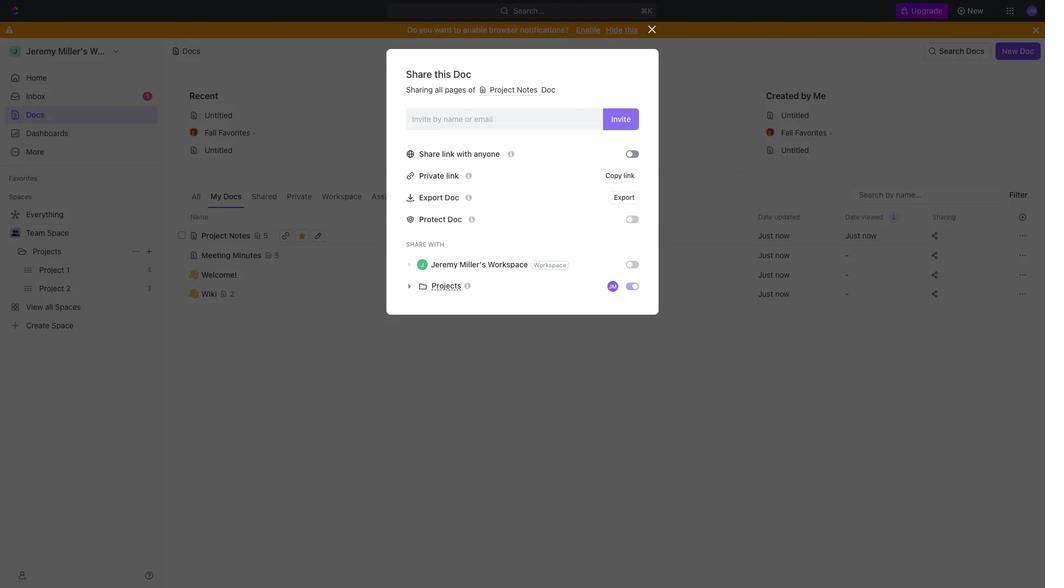 Task type: describe. For each thing, give the bounding box(es) containing it.
user group image
[[11, 230, 19, 236]]

protect
[[419, 214, 446, 224]]

search...
[[514, 6, 545, 15]]

want
[[434, 25, 452, 34]]

updated
[[775, 213, 800, 221]]

dashboards
[[26, 129, 68, 138]]

0 vertical spatial project notes
[[488, 85, 540, 94]]

notifications?
[[520, 25, 569, 34]]

share with
[[406, 240, 444, 248]]

0 vertical spatial this
[[625, 25, 638, 34]]

sidebar navigation
[[0, 38, 163, 588]]

projects link
[[33, 243, 127, 260]]

my docs button
[[208, 186, 245, 208]]

5 for meeting minutes
[[275, 250, 279, 259]]

tab list containing all
[[189, 186, 449, 208]]

private link
[[419, 171, 459, 180]]

Invite by name or email text field
[[412, 111, 599, 127]]

new doc button
[[996, 42, 1041, 60]]

archived
[[415, 192, 447, 201]]

date viewed
[[846, 213, 883, 221]]

space
[[47, 228, 69, 237]]

column header inside table
[[176, 208, 188, 226]]

home
[[26, 73, 47, 82]]

1 vertical spatial notes
[[520, 111, 541, 120]]

protect doc
[[419, 214, 462, 224]]

you
[[419, 25, 432, 34]]

docs right search
[[967, 46, 985, 56]]

welcome!
[[201, 270, 237, 279]]

shared button
[[249, 186, 280, 208]]

project notes inside project notes link
[[493, 111, 541, 120]]

meeting
[[201, 250, 231, 259]]

wiki
[[201, 289, 217, 298]]

search docs
[[939, 46, 985, 56]]

dashboards link
[[4, 125, 158, 142]]

name
[[191, 213, 208, 221]]

invite
[[611, 114, 631, 123]]

archived button
[[412, 186, 449, 208]]

private for private
[[287, 192, 312, 201]]

1 horizontal spatial workspace
[[488, 260, 528, 269]]

doc for protect doc
[[448, 214, 462, 224]]

favorites inside button
[[9, 174, 37, 182]]

copy
[[606, 171, 622, 179]]

team space link
[[26, 224, 156, 242]]

jm
[[609, 283, 617, 289]]

just for project notes
[[759, 231, 773, 240]]

do
[[407, 25, 417, 34]]

row containing wiki
[[176, 283, 1032, 305]]

assigned
[[372, 192, 405, 201]]

private button
[[284, 186, 315, 208]]

export for export doc
[[419, 193, 443, 202]]

team
[[26, 228, 45, 237]]

minutes
[[233, 250, 261, 259]]

enable
[[577, 25, 601, 34]]

row containing project notes
[[176, 225, 1032, 246]]

project notes link
[[474, 107, 735, 124]]

to
[[454, 25, 461, 34]]

now for wiki
[[776, 289, 790, 298]]

search docs button
[[924, 42, 991, 60]]

pages
[[445, 85, 466, 94]]

sharing all pages of
[[406, 85, 478, 94]]

meeting minutes
[[201, 250, 261, 259]]

all
[[192, 192, 201, 201]]

row containing name
[[176, 208, 1032, 226]]

inbox
[[26, 91, 45, 101]]

anyone
[[474, 149, 500, 158]]

share link with anyone
[[419, 149, 502, 158]]

just now for meeting minutes
[[759, 250, 790, 259]]

recent
[[190, 91, 218, 101]]

created
[[766, 91, 799, 101]]

jeremy miller's workspace
[[431, 260, 528, 269]]

• for created by me
[[829, 128, 833, 137]]

upgrade link
[[897, 3, 948, 19]]

0 vertical spatial notes
[[517, 85, 538, 94]]

copy link
[[606, 171, 635, 179]]

enable
[[463, 25, 487, 34]]

docs inside sidebar navigation
[[26, 110, 44, 119]]

date for date updated
[[759, 213, 773, 221]]

Search by name... text field
[[859, 187, 997, 203]]

j
[[421, 261, 424, 268]]

projects for the projects link
[[33, 247, 61, 256]]

link for share
[[442, 149, 455, 158]]

my docs
[[211, 192, 242, 201]]

home link
[[4, 69, 158, 87]]

docs inside "tab list"
[[224, 192, 242, 201]]

my
[[211, 192, 222, 201]]

row containing meeting minutes
[[176, 244, 1032, 266]]

• for recent
[[253, 128, 256, 137]]

favorites button
[[4, 172, 42, 185]]

0 vertical spatial project
[[490, 85, 515, 94]]

1
[[146, 92, 149, 100]]

search
[[939, 46, 965, 56]]

projects button
[[432, 281, 472, 290]]

export button
[[610, 191, 639, 204]]



Task type: locate. For each thing, give the bounding box(es) containing it.
1 vertical spatial project notes
[[493, 111, 541, 120]]

untitled link
[[185, 107, 446, 124], [762, 107, 1023, 124], [185, 142, 446, 159], [762, 142, 1023, 159]]

export doc
[[419, 193, 459, 202]]

created by me
[[766, 91, 826, 101]]

share
[[406, 69, 432, 80], [419, 149, 440, 158], [406, 240, 427, 248]]

with
[[457, 149, 472, 158], [428, 240, 444, 248]]

with left anyone
[[457, 149, 472, 158]]

link down share link with anyone
[[446, 171, 459, 180]]

fall favorites • down the by
[[782, 128, 833, 137]]

1 date from the left
[[759, 213, 773, 221]]

miller's
[[460, 260, 486, 269]]

welcome! button
[[190, 265, 510, 285]]

untitled
[[205, 111, 233, 120], [782, 111, 809, 120], [205, 145, 233, 155], [782, 145, 809, 155]]

1 vertical spatial this
[[435, 69, 451, 80]]

row
[[176, 208, 1032, 226], [176, 225, 1032, 246], [176, 244, 1032, 266], [176, 265, 1032, 285], [176, 283, 1032, 305]]

private right shared
[[287, 192, 312, 201]]

date left updated
[[759, 213, 773, 221]]

0 horizontal spatial fall favorites •
[[205, 128, 256, 137]]

project
[[490, 85, 515, 94], [493, 111, 518, 120], [201, 231, 227, 240]]

just now for project notes
[[759, 231, 790, 240]]

🎁 for created by me
[[766, 129, 775, 137]]

1 fall favorites • from the left
[[205, 128, 256, 137]]

me
[[814, 91, 826, 101]]

private for private link
[[419, 171, 444, 180]]

1 horizontal spatial •
[[829, 128, 833, 137]]

private
[[419, 171, 444, 180], [287, 192, 312, 201]]

0 horizontal spatial new
[[968, 6, 984, 15]]

link for copy
[[624, 171, 635, 179]]

🎁 for recent
[[190, 129, 198, 137]]

0 horizontal spatial export
[[419, 193, 443, 202]]

1 horizontal spatial new
[[1002, 46, 1018, 56]]

5 row from the top
[[176, 283, 1032, 305]]

projects down team space
[[33, 247, 61, 256]]

project notes up meeting minutes
[[201, 231, 250, 240]]

2 vertical spatial project notes
[[201, 231, 250, 240]]

2 horizontal spatial workspace
[[534, 261, 567, 269]]

tree containing team space
[[4, 206, 158, 334]]

docs link
[[4, 106, 158, 124]]

table containing project notes
[[176, 208, 1032, 305]]

workspace button
[[319, 186, 365, 208]]

shared
[[252, 192, 277, 201]]

export for export
[[614, 193, 635, 201]]

notes
[[517, 85, 538, 94], [520, 111, 541, 120], [229, 231, 250, 240]]

new right search docs
[[1002, 46, 1018, 56]]

project up the meeting
[[201, 231, 227, 240]]

new
[[968, 6, 984, 15], [1002, 46, 1018, 56]]

0 horizontal spatial projects
[[33, 247, 61, 256]]

1 🎁 from the left
[[190, 129, 198, 137]]

1 horizontal spatial sharing
[[933, 213, 956, 221]]

new button
[[953, 2, 991, 20]]

table
[[176, 208, 1032, 305]]

docs down inbox
[[26, 110, 44, 119]]

date viewed button
[[839, 209, 900, 225]]

share up private link
[[419, 149, 440, 158]]

0 vertical spatial new
[[968, 6, 984, 15]]

1 vertical spatial with
[[428, 240, 444, 248]]

date for date viewed
[[846, 213, 860, 221]]

private up archived
[[419, 171, 444, 180]]

docs up the recent at the top of the page
[[182, 46, 200, 56]]

link right the copy
[[624, 171, 635, 179]]

date inside button
[[759, 213, 773, 221]]

all button
[[189, 186, 204, 208]]

0 horizontal spatial private
[[287, 192, 312, 201]]

project inside "row"
[[201, 231, 227, 240]]

export down copy link
[[614, 193, 635, 201]]

just
[[759, 231, 773, 240], [846, 231, 861, 240], [759, 250, 773, 259], [759, 270, 773, 279], [759, 289, 773, 298]]

by
[[801, 91, 811, 101]]

new doc
[[1002, 46, 1035, 56]]

2 fall from the left
[[782, 128, 793, 137]]

just now
[[759, 231, 790, 240], [846, 231, 877, 240], [759, 250, 790, 259], [759, 270, 790, 279], [759, 289, 790, 298]]

link up private link
[[442, 149, 455, 158]]

🎁 down the recent at the top of the page
[[190, 129, 198, 137]]

5 right minutes at the left top of page
[[275, 250, 279, 259]]

-
[[846, 250, 849, 259], [523, 270, 527, 279], [632, 270, 636, 279], [846, 270, 849, 279], [632, 289, 636, 298], [846, 289, 849, 298]]

1 horizontal spatial 5
[[275, 250, 279, 259]]

upgrade
[[912, 6, 943, 15]]

link
[[442, 149, 455, 158], [446, 171, 459, 180], [624, 171, 635, 179]]

2 fall favorites • from the left
[[782, 128, 833, 137]]

0 horizontal spatial with
[[428, 240, 444, 248]]

fall down the recent at the top of the page
[[205, 128, 217, 137]]

fall
[[205, 128, 217, 137], [782, 128, 793, 137]]

1 horizontal spatial fall favorites •
[[782, 128, 833, 137]]

1 fall from the left
[[205, 128, 217, 137]]

2 🎁 from the left
[[766, 129, 775, 137]]

1 vertical spatial projects
[[432, 281, 461, 290]]

with up 'jeremy'
[[428, 240, 444, 248]]

5
[[264, 231, 268, 240], [275, 250, 279, 259]]

now for project notes
[[776, 231, 790, 240]]

sharing for sharing
[[933, 213, 956, 221]]

share for share this doc
[[406, 69, 432, 80]]

tree inside sidebar navigation
[[4, 206, 158, 334]]

sharing
[[406, 85, 433, 94], [933, 213, 956, 221]]

new for new
[[968, 6, 984, 15]]

workspace
[[322, 192, 362, 201], [488, 260, 528, 269], [534, 261, 567, 269]]

date
[[759, 213, 773, 221], [846, 213, 860, 221]]

export inside dropdown button
[[614, 193, 635, 201]]

fall down created
[[782, 128, 793, 137]]

0 vertical spatial projects
[[33, 247, 61, 256]]

spaces
[[9, 193, 32, 201]]

projects for projects dropdown button
[[432, 281, 461, 290]]

tree
[[4, 206, 158, 334]]

date updated button
[[752, 209, 807, 225]]

1 vertical spatial private
[[287, 192, 312, 201]]

column header
[[176, 208, 188, 226]]

0 vertical spatial private
[[419, 171, 444, 180]]

workspace inside 'workspace' button
[[322, 192, 362, 201]]

just now for wiki
[[759, 289, 790, 298]]

2 vertical spatial notes
[[229, 231, 250, 240]]

1 horizontal spatial fall
[[782, 128, 793, 137]]

this up sharing all pages of
[[435, 69, 451, 80]]

team space
[[26, 228, 69, 237]]

0 horizontal spatial workspace
[[322, 192, 362, 201]]

projects inside tree
[[33, 247, 61, 256]]

private inside private button
[[287, 192, 312, 201]]

project notes up anyone
[[493, 111, 541, 120]]

1 • from the left
[[253, 128, 256, 137]]

0 horizontal spatial this
[[435, 69, 451, 80]]

sharing left the all
[[406, 85, 433, 94]]

favorites
[[478, 91, 516, 101], [219, 128, 250, 137], [795, 128, 827, 137], [9, 174, 37, 182]]

fall favorites • for recent
[[205, 128, 256, 137]]

5 down the shared button
[[264, 231, 268, 240]]

browser
[[489, 25, 518, 34]]

cell
[[176, 225, 188, 245], [517, 225, 626, 245], [176, 245, 188, 265], [517, 245, 626, 265], [176, 265, 188, 284], [176, 284, 188, 304]]

fall favorites • for created by me
[[782, 128, 833, 137]]

1 row from the top
[[176, 208, 1032, 226]]

projects
[[33, 247, 61, 256], [432, 281, 461, 290]]

•
[[253, 128, 256, 137], [829, 128, 833, 137]]

share for share with
[[406, 240, 427, 248]]

1 vertical spatial 5
[[275, 250, 279, 259]]

just for wiki
[[759, 289, 773, 298]]

project up anyone
[[493, 111, 518, 120]]

0 vertical spatial share
[[406, 69, 432, 80]]

doc
[[1020, 46, 1035, 56], [454, 69, 471, 80], [542, 85, 556, 94], [445, 193, 459, 202], [448, 214, 462, 224]]

row containing welcome!
[[176, 265, 1032, 285]]

2 • from the left
[[829, 128, 833, 137]]

do you want to enable browser notifications? enable hide this
[[407, 25, 638, 34]]

fall for created by me
[[782, 128, 793, 137]]

1 horizontal spatial with
[[457, 149, 472, 158]]

projects down 'jeremy'
[[432, 281, 461, 290]]

sharing for sharing all pages of
[[406, 85, 433, 94]]

docs right my
[[224, 192, 242, 201]]

share for share link with anyone
[[419, 149, 440, 158]]

0 horizontal spatial sharing
[[406, 85, 433, 94]]

1 horizontal spatial projects
[[432, 281, 461, 290]]

3 row from the top
[[176, 244, 1032, 266]]

share up j
[[406, 240, 427, 248]]

1 horizontal spatial 🎁
[[766, 129, 775, 137]]

date left viewed
[[846, 213, 860, 221]]

🎁
[[190, 129, 198, 137], [766, 129, 775, 137]]

2 date from the left
[[846, 213, 860, 221]]

viewed
[[862, 213, 883, 221]]

1 vertical spatial sharing
[[933, 213, 956, 221]]

1 horizontal spatial private
[[419, 171, 444, 180]]

1 vertical spatial new
[[1002, 46, 1018, 56]]

tab list
[[189, 186, 449, 208]]

0 horizontal spatial •
[[253, 128, 256, 137]]

link for private
[[446, 171, 459, 180]]

2
[[230, 289, 235, 298]]

fall favorites •
[[205, 128, 256, 137], [782, 128, 833, 137]]

0 horizontal spatial fall
[[205, 128, 217, 137]]

2 row from the top
[[176, 225, 1032, 246]]

all
[[435, 85, 443, 94]]

🎁 down created
[[766, 129, 775, 137]]

assigned button
[[369, 186, 408, 208]]

1 horizontal spatial date
[[846, 213, 860, 221]]

1 vertical spatial project
[[493, 111, 518, 120]]

4 row from the top
[[176, 265, 1032, 285]]

project notes
[[488, 85, 540, 94], [493, 111, 541, 120], [201, 231, 250, 240]]

new up search docs
[[968, 6, 984, 15]]

2 vertical spatial share
[[406, 240, 427, 248]]

export up protect
[[419, 193, 443, 202]]

0 vertical spatial 5
[[264, 231, 268, 240]]

this right hide
[[625, 25, 638, 34]]

5 for project notes
[[264, 231, 268, 240]]

date inside button
[[846, 213, 860, 221]]

0 horizontal spatial 🎁
[[190, 129, 198, 137]]

hide
[[606, 25, 623, 34]]

0 vertical spatial sharing
[[406, 85, 433, 94]]

now for meeting minutes
[[776, 250, 790, 259]]

jeremy
[[431, 260, 458, 269]]

0 horizontal spatial 5
[[264, 231, 268, 240]]

project notes up invite by name or email "text field"
[[488, 85, 540, 94]]

1 horizontal spatial this
[[625, 25, 638, 34]]

just for meeting minutes
[[759, 250, 773, 259]]

of
[[469, 85, 476, 94]]

share up sharing all pages of
[[406, 69, 432, 80]]

1 horizontal spatial export
[[614, 193, 635, 201]]

fall favorites • down the recent at the top of the page
[[205, 128, 256, 137]]

2 vertical spatial project
[[201, 231, 227, 240]]

sharing down search by name... text field at the right top of the page
[[933, 213, 956, 221]]

0 horizontal spatial date
[[759, 213, 773, 221]]

fall for recent
[[205, 128, 217, 137]]

docs
[[182, 46, 200, 56], [967, 46, 985, 56], [26, 110, 44, 119], [224, 192, 242, 201]]

doc inside button
[[1020, 46, 1035, 56]]

doc for new doc
[[1020, 46, 1035, 56]]

date updated
[[759, 213, 800, 221]]

⌘k
[[641, 6, 653, 15]]

tags
[[632, 213, 647, 221]]

0 vertical spatial with
[[457, 149, 472, 158]]

1 vertical spatial share
[[419, 149, 440, 158]]

project up invite by name or email "text field"
[[490, 85, 515, 94]]

doc for export doc
[[445, 193, 459, 202]]

share this doc
[[406, 69, 471, 80]]

new for new doc
[[1002, 46, 1018, 56]]



Task type: vqa. For each thing, say whether or not it's contained in the screenshot.
Cloud Storage link
no



